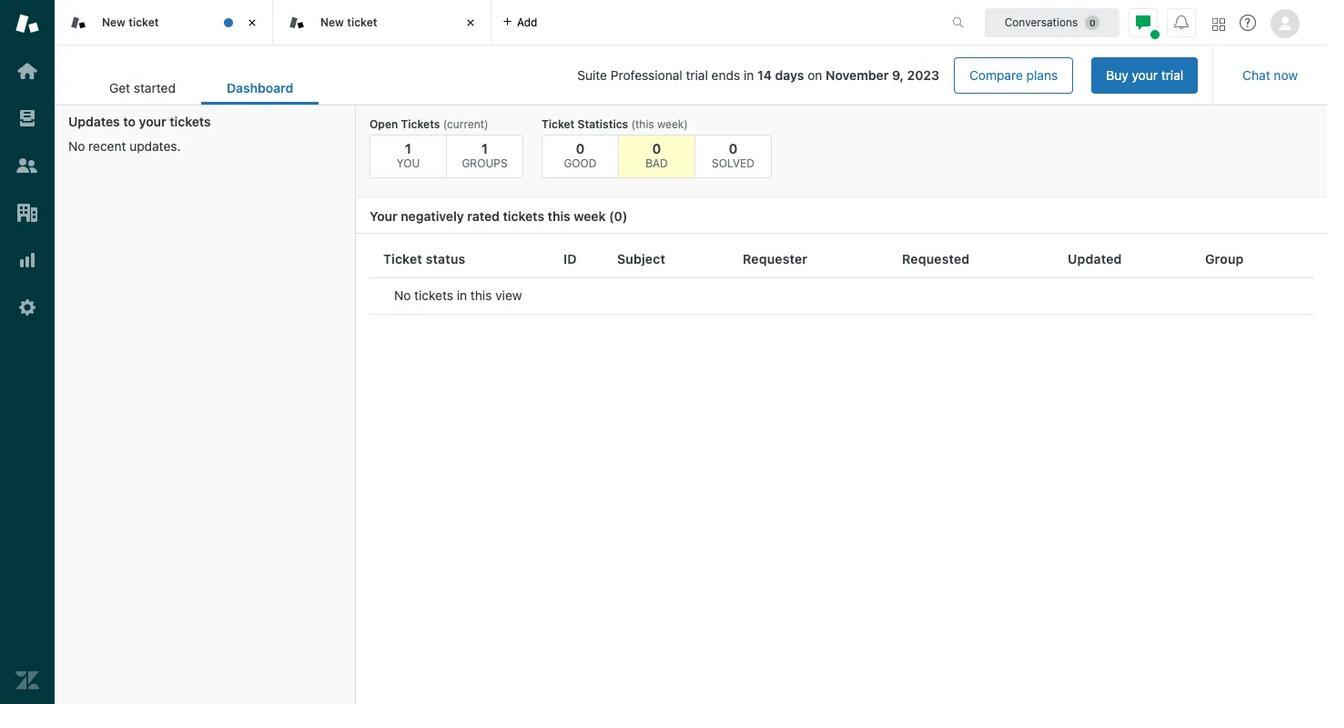 Task type: locate. For each thing, give the bounding box(es) containing it.
0 horizontal spatial ticket
[[383, 251, 423, 267]]

week)
[[657, 117, 688, 131]]

new ticket for first the new ticket tab
[[102, 15, 159, 29]]

1 inside 1 groups
[[482, 140, 488, 157]]

0 horizontal spatial 1
[[405, 140, 412, 157]]

0 horizontal spatial no
[[68, 138, 85, 154]]

tickets for rated
[[503, 209, 545, 224]]

in left 14
[[744, 67, 754, 83]]

groups
[[462, 157, 508, 170]]

0 down (this
[[653, 140, 661, 157]]

0 inside 0 solved
[[729, 140, 738, 157]]

ticket inside grid
[[383, 251, 423, 267]]

subject
[[617, 251, 666, 267]]

1 horizontal spatial 1
[[482, 140, 488, 157]]

1 1 from the left
[[405, 140, 412, 157]]

trial inside button
[[1162, 67, 1184, 83]]

tab list
[[84, 71, 319, 105]]

new ticket
[[102, 15, 159, 29], [321, 15, 377, 29]]

close image
[[462, 14, 480, 32]]

ticket left status
[[383, 251, 423, 267]]

1 horizontal spatial trial
[[1162, 67, 1184, 83]]

no
[[68, 138, 85, 154], [394, 288, 411, 303]]

this left the view
[[471, 288, 492, 303]]

buy your trial
[[1107, 67, 1184, 83]]

0 inside 0 bad
[[653, 140, 661, 157]]

1 horizontal spatial no
[[394, 288, 411, 303]]

zendesk support image
[[15, 12, 39, 36]]

1 inside 1 you
[[405, 140, 412, 157]]

view
[[496, 288, 522, 303]]

0 solved
[[712, 140, 755, 170]]

trial left ends
[[686, 67, 708, 83]]

0 down ends
[[729, 140, 738, 157]]

trial for your
[[1162, 67, 1184, 83]]

1 vertical spatial tickets
[[503, 209, 545, 224]]

2 new from the left
[[321, 15, 344, 29]]

dashboard
[[227, 80, 294, 96]]

2023
[[907, 67, 940, 83]]

ticket status
[[383, 251, 466, 267]]

1 horizontal spatial in
[[744, 67, 754, 83]]

no down updates
[[68, 138, 85, 154]]

0 vertical spatial tickets
[[170, 114, 211, 129]]

suite
[[578, 67, 607, 83]]

get started tab
[[84, 71, 201, 105]]

new ticket for first the new ticket tab from right
[[321, 15, 377, 29]]

your
[[1132, 67, 1158, 83], [139, 114, 166, 129]]

1 ticket from the left
[[129, 15, 159, 29]]

tickets inside updates to your tickets no recent updates.
[[170, 114, 211, 129]]

in down status
[[457, 288, 467, 303]]

0 horizontal spatial in
[[457, 288, 467, 303]]

1 horizontal spatial tickets
[[414, 288, 454, 303]]

recent
[[88, 138, 126, 154]]

0 vertical spatial your
[[1132, 67, 1158, 83]]

1 down tickets
[[405, 140, 412, 157]]

2 vertical spatial tickets
[[414, 288, 454, 303]]

zendesk products image
[[1213, 18, 1226, 31]]

0 for 0 good
[[576, 140, 585, 157]]

2 trial from the left
[[1162, 67, 1184, 83]]

trial for professional
[[686, 67, 708, 83]]

ticket for first the new ticket tab from right
[[347, 15, 377, 29]]

grid
[[356, 241, 1328, 705]]

bad
[[646, 157, 668, 170]]

0 vertical spatial no
[[68, 138, 85, 154]]

zendesk image
[[15, 669, 39, 693]]

0 inside the 0 good
[[576, 140, 585, 157]]

november
[[826, 67, 889, 83]]

ticket
[[542, 117, 575, 131], [383, 251, 423, 267]]

open tickets (current)
[[370, 117, 489, 131]]

1 vertical spatial your
[[139, 114, 166, 129]]

new right close icon
[[321, 15, 344, 29]]

buy your trial button
[[1092, 57, 1199, 94]]

tickets
[[170, 114, 211, 129], [503, 209, 545, 224], [414, 288, 454, 303]]

1 vertical spatial in
[[457, 288, 467, 303]]

compare
[[970, 67, 1023, 83]]

new
[[102, 15, 126, 29], [321, 15, 344, 29]]

ticket up the 0 good
[[542, 117, 575, 131]]

negatively
[[401, 209, 464, 224]]

trial down the notifications image
[[1162, 67, 1184, 83]]

this left 'week'
[[548, 209, 571, 224]]

1 horizontal spatial ticket
[[347, 15, 377, 29]]

1 down (current)
[[482, 140, 488, 157]]

1 vertical spatial ticket
[[383, 251, 423, 267]]

your right to
[[139, 114, 166, 129]]

0 vertical spatial ticket
[[542, 117, 575, 131]]

add button
[[492, 0, 549, 45]]

1
[[405, 140, 412, 157], [482, 140, 488, 157]]

1 for 1 you
[[405, 140, 412, 157]]

get started image
[[15, 59, 39, 83]]

1 horizontal spatial new ticket
[[321, 15, 377, 29]]

requested
[[902, 251, 970, 267]]

2 ticket from the left
[[347, 15, 377, 29]]

1 horizontal spatial new
[[321, 15, 344, 29]]

0 horizontal spatial this
[[471, 288, 492, 303]]

ticket for ticket statistics (this week)
[[542, 117, 575, 131]]

section
[[334, 57, 1199, 94]]

1 horizontal spatial your
[[1132, 67, 1158, 83]]

updates
[[68, 114, 120, 129]]

0 horizontal spatial new
[[102, 15, 126, 29]]

section containing suite professional trial ends in
[[334, 57, 1199, 94]]

0 down statistics
[[576, 140, 585, 157]]

tickets down ticket status
[[414, 288, 454, 303]]

0 for 0 solved
[[729, 140, 738, 157]]

2 horizontal spatial tickets
[[503, 209, 545, 224]]

0 horizontal spatial your
[[139, 114, 166, 129]]

0
[[576, 140, 585, 157], [653, 140, 661, 157], [729, 140, 738, 157], [614, 209, 623, 224]]

ticket
[[129, 15, 159, 29], [347, 15, 377, 29]]

in
[[744, 67, 754, 83], [457, 288, 467, 303]]

tickets for your
[[170, 114, 211, 129]]

new ticket tab
[[55, 0, 273, 46], [273, 0, 492, 46]]

trial
[[686, 67, 708, 83], [1162, 67, 1184, 83]]

ticket statistics (this week)
[[542, 117, 688, 131]]

started
[[134, 80, 176, 96]]

conversations button
[[985, 8, 1120, 37]]

tickets up updates.
[[170, 114, 211, 129]]

you
[[397, 157, 420, 170]]

tab list containing get started
[[84, 71, 319, 105]]

1 horizontal spatial ticket
[[542, 117, 575, 131]]

0 horizontal spatial new ticket
[[102, 15, 159, 29]]

0 horizontal spatial ticket
[[129, 15, 159, 29]]

1 vertical spatial no
[[394, 288, 411, 303]]

2 new ticket from the left
[[321, 15, 377, 29]]

your right buy on the top right of the page
[[1132, 67, 1158, 83]]

0 horizontal spatial trial
[[686, 67, 708, 83]]

1 horizontal spatial this
[[548, 209, 571, 224]]

1 trial from the left
[[686, 67, 708, 83]]

0 horizontal spatial tickets
[[170, 114, 211, 129]]

solved
[[712, 157, 755, 170]]

0 vertical spatial in
[[744, 67, 754, 83]]

chat now
[[1243, 67, 1299, 83]]

compare plans button
[[954, 57, 1074, 94]]

new up get
[[102, 15, 126, 29]]

tickets right rated
[[503, 209, 545, 224]]

1 new ticket from the left
[[102, 15, 159, 29]]

customers image
[[15, 154, 39, 178]]

get
[[109, 80, 130, 96]]

no down ticket status
[[394, 288, 411, 303]]

statistics
[[578, 117, 629, 131]]

1 vertical spatial this
[[471, 288, 492, 303]]

2 1 from the left
[[482, 140, 488, 157]]

ends
[[712, 67, 740, 83]]

this
[[548, 209, 571, 224], [471, 288, 492, 303]]

1 groups
[[462, 140, 508, 170]]

admin image
[[15, 296, 39, 320]]



Task type: describe. For each thing, give the bounding box(es) containing it.
no tickets in this view
[[394, 288, 522, 303]]

November 9, 2023 text field
[[826, 67, 940, 83]]

group
[[1206, 251, 1245, 267]]

reporting image
[[15, 249, 39, 272]]

tickets
[[401, 117, 440, 131]]

ticket for ticket status
[[383, 251, 423, 267]]

no inside updates to your tickets no recent updates.
[[68, 138, 85, 154]]

now
[[1274, 67, 1299, 83]]

status
[[426, 251, 466, 267]]

)
[[623, 209, 628, 224]]

0 vertical spatial this
[[548, 209, 571, 224]]

chat
[[1243, 67, 1271, 83]]

0 right 'week'
[[614, 209, 623, 224]]

your inside updates to your tickets no recent updates.
[[139, 114, 166, 129]]

2 new ticket tab from the left
[[273, 0, 492, 46]]

requester
[[743, 251, 808, 267]]

updated
[[1068, 251, 1123, 267]]

no inside grid
[[394, 288, 411, 303]]

plans
[[1027, 67, 1058, 83]]

suite professional trial ends in 14 days on november 9, 2023
[[578, 67, 940, 83]]

buy
[[1107, 67, 1129, 83]]

grid containing ticket status
[[356, 241, 1328, 705]]

(
[[609, 209, 614, 224]]

conversations
[[1005, 15, 1078, 29]]

add
[[517, 15, 538, 29]]

week
[[574, 209, 606, 224]]

compare plans
[[970, 67, 1058, 83]]

1 for 1 groups
[[482, 140, 488, 157]]

main element
[[0, 0, 55, 705]]

good
[[564, 157, 597, 170]]

rated
[[467, 209, 500, 224]]

this inside grid
[[471, 288, 492, 303]]

chat now button
[[1229, 57, 1313, 94]]

14
[[758, 67, 772, 83]]

9,
[[892, 67, 904, 83]]

1 you
[[397, 140, 420, 170]]

0 for 0 bad
[[653, 140, 661, 157]]

updates to your tickets no recent updates.
[[68, 114, 211, 154]]

(current)
[[443, 117, 489, 131]]

0 bad
[[646, 140, 668, 170]]

open
[[370, 117, 398, 131]]

to
[[123, 114, 136, 129]]

1 new from the left
[[102, 15, 126, 29]]

your negatively rated tickets this week ( 0 )
[[370, 209, 628, 224]]

notifications image
[[1175, 15, 1189, 30]]

button displays agent's chat status as online. image
[[1136, 15, 1151, 30]]

1 new ticket tab from the left
[[55, 0, 273, 46]]

tabs tab list
[[55, 0, 933, 46]]

updates.
[[130, 138, 181, 154]]

views image
[[15, 107, 39, 130]]

tickets inside grid
[[414, 288, 454, 303]]

on
[[808, 67, 823, 83]]

ticket for first the new ticket tab
[[129, 15, 159, 29]]

organizations image
[[15, 201, 39, 225]]

0 good
[[564, 140, 597, 170]]

get help image
[[1240, 15, 1257, 31]]

id
[[564, 251, 577, 267]]

professional
[[611, 67, 683, 83]]

in inside grid
[[457, 288, 467, 303]]

days
[[776, 67, 804, 83]]

your
[[370, 209, 398, 224]]

get started
[[109, 80, 176, 96]]

your inside button
[[1132, 67, 1158, 83]]

close image
[[243, 14, 261, 32]]

(this
[[631, 117, 654, 131]]



Task type: vqa. For each thing, say whether or not it's contained in the screenshot.
Get started
yes



